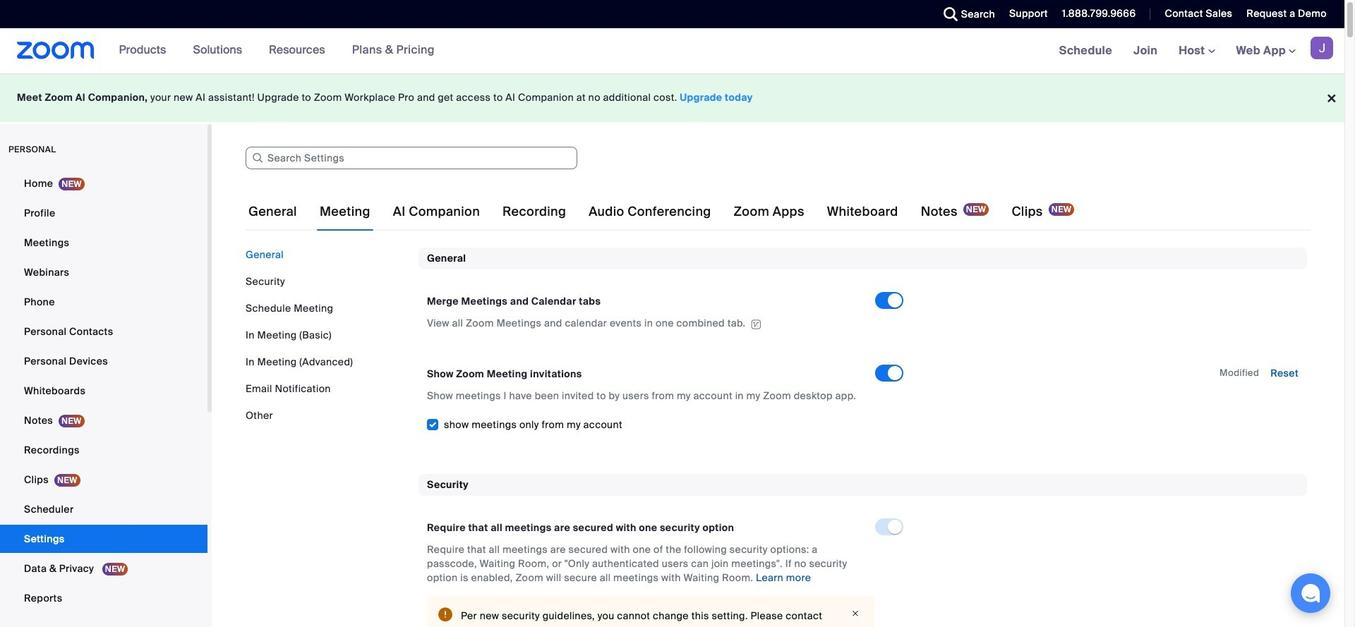 Task type: vqa. For each thing, say whether or not it's contained in the screenshot.
footer
yes



Task type: describe. For each thing, give the bounding box(es) containing it.
support version for merge meetings and calendar tabs image
[[749, 320, 763, 329]]

security element
[[419, 474, 1307, 628]]

warning image
[[438, 608, 453, 622]]

general element
[[419, 248, 1307, 452]]

open chat image
[[1301, 584, 1321, 604]]

personal menu menu
[[0, 169, 208, 614]]

close image
[[847, 608, 864, 621]]

zoom logo image
[[17, 42, 94, 59]]

Search Settings text field
[[246, 147, 577, 169]]

product information navigation
[[94, 28, 445, 73]]



Task type: locate. For each thing, give the bounding box(es) containing it.
alert
[[427, 597, 875, 628]]

profile picture image
[[1311, 37, 1334, 59]]

tabs of my account settings page tab list
[[246, 192, 1077, 232]]

application
[[427, 317, 863, 331]]

meetings navigation
[[1049, 28, 1345, 74]]

application inside 'general' element
[[427, 317, 863, 331]]

menu bar
[[246, 248, 408, 423]]

footer
[[0, 73, 1345, 122]]

alert inside security element
[[427, 597, 875, 628]]

banner
[[0, 28, 1345, 74]]



